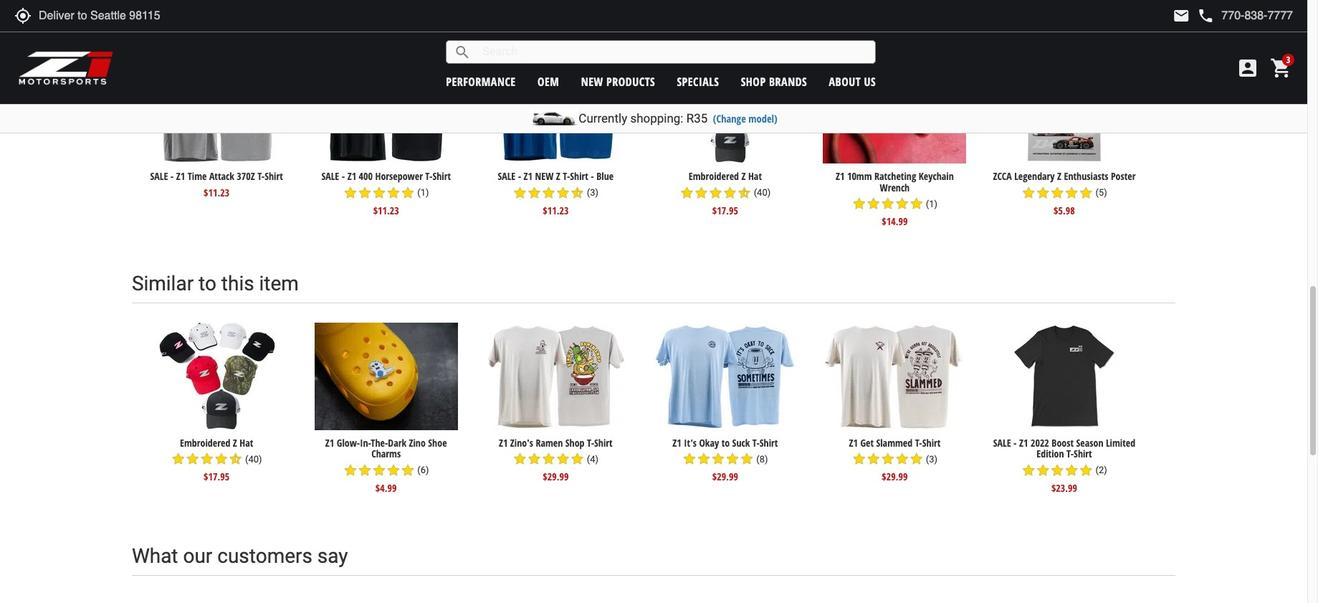 Task type: vqa. For each thing, say whether or not it's contained in the screenshot.
specials link
yes



Task type: locate. For each thing, give the bounding box(es) containing it.
z
[[556, 170, 561, 183], [742, 170, 746, 183], [1058, 170, 1062, 183], [233, 436, 237, 450]]

- inside the sale - z1 400 horsepower t-shirt star star star star star (1) $11.23
[[342, 170, 345, 183]]

to
[[199, 272, 216, 296], [722, 436, 730, 450]]

my_location
[[14, 7, 32, 24]]

t-
[[258, 170, 265, 183], [426, 170, 433, 183], [563, 170, 570, 183], [587, 436, 595, 450], [753, 436, 760, 450], [916, 436, 923, 450], [1067, 447, 1074, 461]]

z1 left 400 on the top left
[[348, 170, 357, 183]]

z inside zcca legendary z enthusiasts poster star star star star star (5) $5.98
[[1058, 170, 1062, 183]]

370z
[[237, 170, 255, 183]]

- inside sale - z1 time attack 370z t-shirt $11.23
[[171, 170, 174, 183]]

$4.99
[[376, 481, 397, 495]]

okay
[[700, 436, 719, 450]]

sale - z1 400 horsepower t-shirt star star star star star (1) $11.23
[[322, 170, 451, 217]]

t- right "new"
[[563, 170, 570, 183]]

z1 motorsports logo image
[[18, 50, 114, 86]]

$11.23 down horsepower
[[373, 204, 399, 217]]

it's
[[684, 436, 697, 450]]

z1 inside sale - z1 time attack 370z t-shirt $11.23
[[176, 170, 185, 183]]

$29.99 inside z1 get slammed t-shirt star star star star star (3) $29.99
[[882, 470, 908, 484]]

zcca legendary z enthusiasts poster star star star star star (5) $5.98
[[994, 170, 1136, 217]]

about us link
[[829, 74, 876, 89]]

t- right slammed on the bottom of page
[[916, 436, 923, 450]]

z1 inside z1 it's okay to suck t-shirt star star star star star (8) $29.99
[[673, 436, 682, 450]]

brands
[[769, 74, 808, 89]]

- for star
[[342, 170, 345, 183]]

1 horizontal spatial item
[[383, 6, 422, 29]]

shirt right boost
[[1074, 447, 1093, 461]]

performance
[[446, 74, 516, 89]]

1 horizontal spatial $17.95
[[713, 204, 739, 217]]

0 horizontal spatial shop
[[566, 436, 585, 450]]

t- inside sale - z1 2022 boost season limited edition t-shirt star star star star star (2) $23.99
[[1067, 447, 1074, 461]]

t- inside z1 zino's ramen shop t-shirt star star star star star (4) $29.99
[[587, 436, 595, 450]]

1 horizontal spatial (3)
[[926, 454, 938, 465]]

1 horizontal spatial this
[[345, 6, 378, 29]]

shirt left the 'blue'
[[570, 170, 589, 183]]

0 vertical spatial to
[[199, 272, 216, 296]]

shirt up (8)
[[760, 436, 778, 450]]

0 vertical spatial hat
[[749, 170, 762, 183]]

0 vertical spatial this
[[345, 6, 378, 29]]

1 horizontal spatial star_half
[[571, 186, 585, 200]]

1 horizontal spatial (1)
[[926, 198, 938, 209]]

z1 inside z1 10mm ratcheting keychain wrench star star star star star (1) $14.99
[[836, 170, 845, 183]]

z1 left time
[[176, 170, 185, 183]]

shirt right slammed on the bottom of page
[[923, 436, 941, 450]]

1 horizontal spatial to
[[722, 436, 730, 450]]

limited
[[1107, 436, 1136, 450]]

shirt inside z1 zino's ramen shop t-shirt star star star star star (4) $29.99
[[595, 436, 613, 450]]

t- inside sale - z1 time attack 370z t-shirt $11.23
[[258, 170, 265, 183]]

1 horizontal spatial $11.23
[[373, 204, 399, 217]]

$14.99
[[882, 215, 908, 228]]

customers
[[132, 6, 230, 29]]

3 $29.99 from the left
[[882, 470, 908, 484]]

0 horizontal spatial (3)
[[587, 187, 599, 198]]

blue
[[597, 170, 614, 183]]

t- inside z1 get slammed t-shirt star star star star star (3) $29.99
[[916, 436, 923, 450]]

zino's
[[511, 436, 534, 450]]

$29.99 inside z1 zino's ramen shop t-shirt star star star star star (4) $29.99
[[543, 470, 569, 484]]

0 horizontal spatial hat
[[240, 436, 253, 450]]

1 vertical spatial item
[[259, 272, 299, 296]]

new products
[[581, 74, 656, 89]]

sale - z1 new z t-shirt - blue star star star star star_half (3) $11.23
[[498, 170, 614, 217]]

2 $29.99 from the left
[[713, 470, 739, 484]]

(3) inside z1 get slammed t-shirt star star star star star (3) $29.99
[[926, 454, 938, 465]]

0 horizontal spatial $17.95
[[204, 470, 230, 484]]

oem
[[538, 74, 560, 89]]

0 horizontal spatial item
[[259, 272, 299, 296]]

- inside sale - z1 2022 boost season limited edition t-shirt star star star star star (2) $23.99
[[1014, 436, 1017, 450]]

1 horizontal spatial embroidered
[[689, 170, 739, 183]]

currently shopping: r35 (change model)
[[579, 111, 778, 126]]

(4)
[[587, 454, 599, 465]]

1 vertical spatial hat
[[240, 436, 253, 450]]

$29.99 down ramen
[[543, 470, 569, 484]]

1 horizontal spatial (40)
[[754, 187, 771, 198]]

(5)
[[1096, 187, 1108, 198]]

phone
[[1198, 7, 1215, 24]]

bought
[[277, 6, 340, 29]]

sale inside sale - z1 time attack 370z t-shirt $11.23
[[150, 170, 168, 183]]

shirt right horsepower
[[433, 170, 451, 183]]

shirt up the (4) in the bottom left of the page
[[595, 436, 613, 450]]

0 vertical spatial embroidered
[[689, 170, 739, 183]]

0 horizontal spatial $29.99
[[543, 470, 569, 484]]

sale inside sale - z1 new z t-shirt - blue star star star star star_half (3) $11.23
[[498, 170, 516, 183]]

0 vertical spatial $17.95
[[713, 204, 739, 217]]

2 horizontal spatial $11.23
[[543, 204, 569, 217]]

1 vertical spatial shop
[[566, 436, 585, 450]]

(1)
[[418, 187, 429, 198], [926, 198, 938, 209]]

z1 left 2022
[[1020, 436, 1029, 450]]

purchased
[[470, 6, 564, 29]]

t- up the (4) in the bottom left of the page
[[587, 436, 595, 450]]

item
[[383, 6, 422, 29], [259, 272, 299, 296]]

0 vertical spatial (3)
[[587, 187, 599, 198]]

1 vertical spatial to
[[722, 436, 730, 450]]

sale left "new"
[[498, 170, 516, 183]]

z1 left get
[[849, 436, 858, 450]]

$23.99
[[1052, 481, 1078, 495]]

model)
[[749, 112, 778, 126]]

- left 400 on the top left
[[342, 170, 345, 183]]

t- right edition on the right bottom of the page
[[1067, 447, 1074, 461]]

star_half inside sale - z1 new z t-shirt - blue star star star star star_half (3) $11.23
[[571, 186, 585, 200]]

1 $29.99 from the left
[[543, 470, 569, 484]]

0 vertical spatial shop
[[741, 74, 766, 89]]

- for -
[[518, 170, 521, 183]]

sale inside the sale - z1 400 horsepower t-shirt star star star star star (1) $11.23
[[322, 170, 339, 183]]

- left the 'blue'
[[591, 170, 594, 183]]

z1 left "10mm"
[[836, 170, 845, 183]]

$11.23
[[204, 186, 230, 199], [373, 204, 399, 217], [543, 204, 569, 217]]

$11.23 down attack at the left of page
[[204, 186, 230, 199]]

shop right ramen
[[566, 436, 585, 450]]

(8)
[[757, 454, 768, 465]]

to right similar
[[199, 272, 216, 296]]

sale left 2022
[[994, 436, 1012, 450]]

star_half
[[571, 186, 585, 200], [738, 186, 752, 200], [229, 452, 243, 466]]

shop left "brands"
[[741, 74, 766, 89]]

2 horizontal spatial $29.99
[[882, 470, 908, 484]]

$11.23 down "new"
[[543, 204, 569, 217]]

shoe
[[428, 436, 447, 450]]

z1 left "glow-" in the bottom left of the page
[[325, 436, 334, 450]]

1 horizontal spatial hat
[[749, 170, 762, 183]]

0 horizontal spatial embroidered z hat star star star star star_half (40) $17.95
[[171, 436, 262, 484]]

sale for star
[[322, 170, 339, 183]]

0 horizontal spatial (1)
[[418, 187, 429, 198]]

1 vertical spatial embroidered
[[180, 436, 230, 450]]

1 horizontal spatial $29.99
[[713, 470, 739, 484]]

0 horizontal spatial $11.23
[[204, 186, 230, 199]]

z1 left "new"
[[524, 170, 533, 183]]

0 horizontal spatial this
[[221, 272, 254, 296]]

sale left time
[[150, 170, 168, 183]]

hat
[[749, 170, 762, 183], [240, 436, 253, 450]]

z1 left it's
[[673, 436, 682, 450]]

what our customers say
[[132, 544, 348, 568]]

$29.99
[[543, 470, 569, 484], [713, 470, 739, 484], [882, 470, 908, 484]]

(1) down keychain
[[926, 198, 938, 209]]

- left 2022
[[1014, 436, 1017, 450]]

- left time
[[171, 170, 174, 183]]

0 vertical spatial embroidered z hat star star star star star_half (40) $17.95
[[680, 170, 771, 217]]

10mm
[[848, 170, 872, 183]]

ratcheting
[[875, 170, 917, 183]]

0 horizontal spatial (40)
[[245, 454, 262, 465]]

sale for t-
[[994, 436, 1012, 450]]

sale - z1 time attack 370z t-shirt $11.23
[[150, 170, 283, 199]]

shop
[[741, 74, 766, 89], [566, 436, 585, 450]]

t- right 370z
[[258, 170, 265, 183]]

glow-
[[337, 436, 360, 450]]

shirt right 370z
[[265, 170, 283, 183]]

embroidered
[[689, 170, 739, 183], [180, 436, 230, 450]]

$29.99 down slammed on the bottom of page
[[882, 470, 908, 484]]

1 vertical spatial embroidered z hat star star star star star_half (40) $17.95
[[171, 436, 262, 484]]

keychain
[[919, 170, 954, 183]]

(1) down horsepower
[[418, 187, 429, 198]]

1 vertical spatial this
[[221, 272, 254, 296]]

customers
[[217, 544, 313, 568]]

(40)
[[754, 187, 771, 198], [245, 454, 262, 465]]

$29.99 down suck
[[713, 470, 739, 484]]

- left "new"
[[518, 170, 521, 183]]

(1) inside the sale - z1 400 horsepower t-shirt star star star star star (1) $11.23
[[418, 187, 429, 198]]

0 vertical spatial item
[[383, 6, 422, 29]]

$17.95
[[713, 204, 739, 217], [204, 470, 230, 484]]

t- right suck
[[753, 436, 760, 450]]

sale
[[150, 170, 168, 183], [322, 170, 339, 183], [498, 170, 516, 183], [994, 436, 1012, 450]]

-
[[171, 170, 174, 183], [342, 170, 345, 183], [518, 170, 521, 183], [591, 170, 594, 183], [1014, 436, 1017, 450]]

wrench
[[880, 181, 910, 194]]

suck
[[733, 436, 750, 450]]

sale for blue
[[498, 170, 516, 183]]

new products link
[[581, 74, 656, 89]]

shirt inside sale - z1 time attack 370z t-shirt $11.23
[[265, 170, 283, 183]]

sale inside sale - z1 2022 boost season limited edition t-shirt star star star star star (2) $23.99
[[994, 436, 1012, 450]]

shirt inside sale - z1 new z t-shirt - blue star star star star star_half (3) $11.23
[[570, 170, 589, 183]]

sale for $11.23
[[150, 170, 168, 183]]

shirt inside z1 it's okay to suck t-shirt star star star star star (8) $29.99
[[760, 436, 778, 450]]

z1 left zino's at the left bottom
[[499, 436, 508, 450]]

t- right horsepower
[[426, 170, 433, 183]]

sale left 400 on the top left
[[322, 170, 339, 183]]

(1) inside z1 10mm ratcheting keychain wrench star star star star star (1) $14.99
[[926, 198, 938, 209]]

account_box
[[1237, 57, 1260, 80]]

our
[[183, 544, 213, 568]]

0 horizontal spatial embroidered
[[180, 436, 230, 450]]

legendary
[[1015, 170, 1055, 183]]

this
[[345, 6, 378, 29], [221, 272, 254, 296]]

to left suck
[[722, 436, 730, 450]]

1 vertical spatial (3)
[[926, 454, 938, 465]]

z1 inside z1 glow-in-the-dark zino shoe charms star star star star star (6) $4.99
[[325, 436, 334, 450]]

about us
[[829, 74, 876, 89]]



Task type: describe. For each thing, give the bounding box(es) containing it.
zcca
[[994, 170, 1012, 183]]

to inside z1 it's okay to suck t-shirt star star star star star (8) $29.99
[[722, 436, 730, 450]]

us
[[865, 74, 876, 89]]

$11.23 inside sale - z1 new z t-shirt - blue star star star star star_half (3) $11.23
[[543, 204, 569, 217]]

1 vertical spatial (40)
[[245, 454, 262, 465]]

(change
[[713, 112, 746, 126]]

shop inside z1 zino's ramen shop t-shirt star star star star star (4) $29.99
[[566, 436, 585, 450]]

currently
[[579, 111, 628, 126]]

z1 inside the sale - z1 400 horsepower t-shirt star star star star star (1) $11.23
[[348, 170, 357, 183]]

1 horizontal spatial shop
[[741, 74, 766, 89]]

poster
[[1111, 170, 1136, 183]]

customers who bought this item also purchased ...
[[132, 6, 584, 29]]

shop brands
[[741, 74, 808, 89]]

r35
[[687, 111, 708, 126]]

...
[[568, 6, 584, 29]]

z1 zino's ramen shop t-shirt star star star star star (4) $29.99
[[499, 436, 613, 484]]

shopping_cart
[[1271, 57, 1294, 80]]

shopping_cart link
[[1267, 57, 1294, 80]]

z1 inside sale - z1 2022 boost season limited edition t-shirt star star star star star (2) $23.99
[[1020, 436, 1029, 450]]

- for edition
[[1014, 436, 1017, 450]]

horsepower
[[375, 170, 423, 183]]

phone link
[[1198, 7, 1294, 24]]

z1 inside z1 zino's ramen shop t-shirt star star star star star (4) $29.99
[[499, 436, 508, 450]]

what
[[132, 544, 178, 568]]

shopping:
[[631, 111, 684, 126]]

edition
[[1037, 447, 1065, 461]]

similar to this item
[[132, 272, 299, 296]]

similar
[[132, 272, 194, 296]]

(change model) link
[[713, 112, 778, 126]]

$11.23 inside the sale - z1 400 horsepower t-shirt star star star star star (1) $11.23
[[373, 204, 399, 217]]

0 vertical spatial (40)
[[754, 187, 771, 198]]

z1 inside sale - z1 new z t-shirt - blue star star star star star_half (3) $11.23
[[524, 170, 533, 183]]

z1 glow-in-the-dark zino shoe charms star star star star star (6) $4.99
[[325, 436, 447, 495]]

sale - z1 2022 boost season limited edition t-shirt star star star star star (2) $23.99
[[994, 436, 1136, 495]]

$5.98
[[1054, 204, 1076, 217]]

400
[[359, 170, 373, 183]]

z1 inside z1 get slammed t-shirt star star star star star (3) $29.99
[[849, 436, 858, 450]]

say
[[318, 544, 348, 568]]

get
[[861, 436, 874, 450]]

specials
[[677, 74, 720, 89]]

new
[[581, 74, 604, 89]]

z1 10mm ratcheting keychain wrench star star star star star (1) $14.99
[[836, 170, 954, 228]]

$11.23 inside sale - z1 time attack 370z t-shirt $11.23
[[204, 186, 230, 199]]

zino
[[409, 436, 426, 450]]

about
[[829, 74, 861, 89]]

who
[[235, 6, 272, 29]]

mail link
[[1174, 7, 1191, 24]]

t- inside sale - z1 new z t-shirt - blue star star star star star_half (3) $11.23
[[563, 170, 570, 183]]

the-
[[371, 436, 388, 450]]

shirt inside the sale - z1 400 horsepower t-shirt star star star star star (1) $11.23
[[433, 170, 451, 183]]

z inside sale - z1 new z t-shirt - blue star star star star star_half (3) $11.23
[[556, 170, 561, 183]]

z1 get slammed t-shirt star star star star star (3) $29.99
[[849, 436, 941, 484]]

mail phone
[[1174, 7, 1215, 24]]

t- inside the sale - z1 400 horsepower t-shirt star star star star star (1) $11.23
[[426, 170, 433, 183]]

enthusiasts
[[1065, 170, 1109, 183]]

1 horizontal spatial embroidered z hat star star star star star_half (40) $17.95
[[680, 170, 771, 217]]

Search search field
[[471, 41, 876, 63]]

shirt inside z1 get slammed t-shirt star star star star star (3) $29.99
[[923, 436, 941, 450]]

$29.99 inside z1 it's okay to suck t-shirt star star star star star (8) $29.99
[[713, 470, 739, 484]]

account_box link
[[1233, 57, 1264, 80]]

season
[[1077, 436, 1104, 450]]

dark
[[388, 436, 407, 450]]

specials link
[[677, 74, 720, 89]]

(2)
[[1096, 465, 1108, 476]]

t- inside z1 it's okay to suck t-shirt star star star star star (8) $29.99
[[753, 436, 760, 450]]

attack
[[209, 170, 234, 183]]

in-
[[360, 436, 371, 450]]

1 vertical spatial $17.95
[[204, 470, 230, 484]]

slammed
[[877, 436, 913, 450]]

performance link
[[446, 74, 516, 89]]

0 horizontal spatial to
[[199, 272, 216, 296]]

2 horizontal spatial star_half
[[738, 186, 752, 200]]

also
[[427, 6, 465, 29]]

charms
[[372, 447, 401, 461]]

0 horizontal spatial star_half
[[229, 452, 243, 466]]

(6)
[[418, 465, 429, 476]]

2022
[[1031, 436, 1050, 450]]

mail
[[1174, 7, 1191, 24]]

boost
[[1052, 436, 1074, 450]]

ramen
[[536, 436, 563, 450]]

time
[[188, 170, 207, 183]]

search
[[454, 43, 471, 61]]

- for shirt
[[171, 170, 174, 183]]

products
[[607, 74, 656, 89]]

new
[[535, 170, 554, 183]]

(3) inside sale - z1 new z t-shirt - blue star star star star star_half (3) $11.23
[[587, 187, 599, 198]]

shirt inside sale - z1 2022 boost season limited edition t-shirt star star star star star (2) $23.99
[[1074, 447, 1093, 461]]

z1 it's okay to suck t-shirt star star star star star (8) $29.99
[[673, 436, 778, 484]]

shop brands link
[[741, 74, 808, 89]]

oem link
[[538, 74, 560, 89]]



